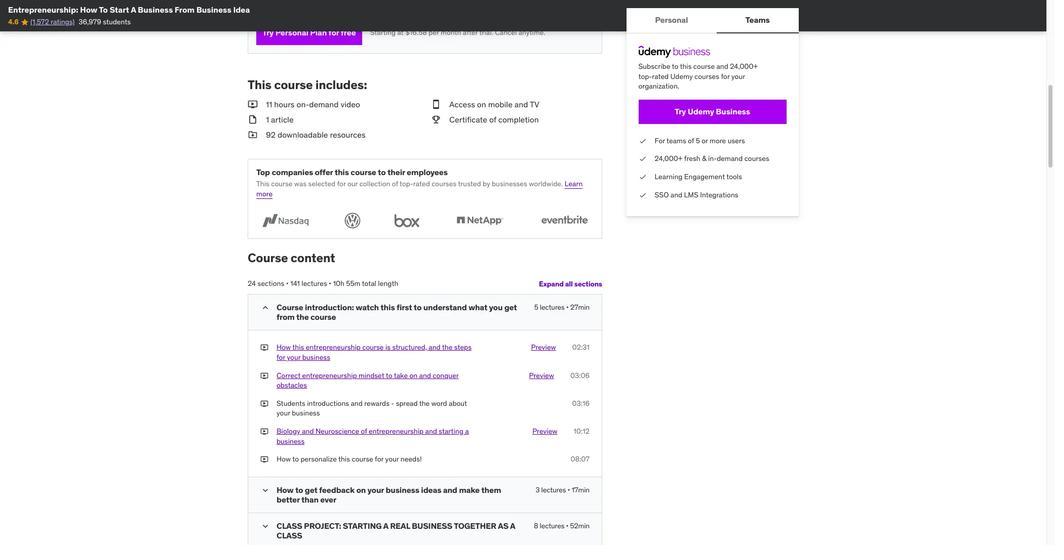 Task type: locate. For each thing, give the bounding box(es) containing it.
36,979
[[79, 17, 101, 27]]

eventbrite image
[[535, 211, 594, 231]]

2 class from the top
[[277, 531, 302, 541]]

organization.
[[639, 82, 680, 91]]

0 vertical spatial udemy
[[671, 72, 693, 81]]

to up collection
[[378, 167, 386, 177]]

course down 141
[[277, 302, 303, 313]]

courses down employees
[[432, 179, 457, 188]]

cancel
[[495, 28, 517, 37]]

5 right you
[[534, 303, 538, 312]]

preview left 02:31
[[531, 343, 556, 352]]

xsmall image left correct
[[260, 371, 268, 381]]

2 vertical spatial preview
[[532, 427, 558, 436]]

try udemy business link
[[639, 100, 787, 124]]

10:12
[[574, 427, 590, 436]]

conquer
[[433, 371, 459, 380]]

24,000+
[[730, 62, 758, 71], [655, 154, 683, 163]]

business left from
[[138, 5, 173, 15]]

watch
[[356, 302, 379, 313]]

more inside the learn more
[[256, 189, 273, 198]]

entrepreneurship up introductions
[[302, 371, 357, 380]]

course
[[248, 250, 288, 266], [277, 302, 303, 313]]

offer
[[315, 167, 333, 177]]

1 horizontal spatial sections
[[574, 279, 602, 289]]

0 horizontal spatial the
[[296, 312, 309, 322]]

1 vertical spatial get
[[305, 485, 317, 495]]

subscribe to this course and 24,000+ top‑rated udemy courses for your organization.
[[639, 62, 758, 91]]

class down better
[[277, 521, 302, 531]]

small image for 92
[[248, 129, 258, 141]]

small image for certificate
[[431, 114, 441, 125]]

how for how to get feedback on your business ideas and make them better than ever
[[277, 485, 294, 495]]

subscribe
[[639, 62, 671, 71]]

small image left "from"
[[260, 303, 271, 313]]

how left than
[[277, 485, 294, 495]]

0 vertical spatial small image
[[431, 114, 441, 125]]

this up correct
[[292, 343, 304, 352]]

xsmall image
[[639, 154, 647, 164], [639, 172, 647, 182], [260, 343, 268, 353], [260, 427, 268, 437], [260, 455, 268, 465]]

1 vertical spatial small image
[[248, 129, 258, 141]]

tab list
[[627, 8, 799, 33]]

your inside subscribe to this course and 24,000+ top‑rated udemy courses for your organization.
[[732, 72, 745, 81]]

business inside students introductions and rewards - spread the word about your business
[[292, 409, 320, 418]]

get left the ever on the left bottom
[[305, 485, 317, 495]]

the inside how this entrepreneurship course is structured, and the steps for your business
[[442, 343, 453, 352]]

to left 'take'
[[386, 371, 392, 380]]

0 vertical spatial this
[[248, 77, 272, 93]]

of inside biology and neuroscience of entrepreneurship and starting a business
[[361, 427, 367, 436]]

personal up udemy business image
[[655, 15, 688, 25]]

sections right 'all'
[[574, 279, 602, 289]]

sso
[[655, 190, 669, 199]]

lectures right 141
[[302, 279, 327, 288]]

3
[[536, 486, 540, 495]]

at
[[397, 28, 404, 37]]

small image for 1 article
[[248, 114, 258, 125]]

this down udemy business image
[[680, 62, 692, 71]]

sections right 24
[[258, 279, 284, 288]]

1 vertical spatial 24,000+
[[655, 154, 683, 163]]

course up our at the left of page
[[351, 167, 376, 177]]

get right you
[[504, 302, 517, 313]]

access on mobile and tv
[[449, 99, 539, 109]]

udemy
[[671, 72, 693, 81], [688, 106, 715, 117]]

1 horizontal spatial 24,000+
[[730, 62, 758, 71]]

entrepreneurship:
[[8, 5, 78, 15]]

lectures down the expand
[[540, 303, 565, 312]]

courses inside subscribe to this course and 24,000+ top‑rated udemy courses for your organization.
[[695, 72, 720, 81]]

of down students introductions and rewards - spread the word about your business
[[361, 427, 367, 436]]

2 vertical spatial the
[[419, 399, 430, 408]]

lectures for course introduction: watch this first to understand what you get from the course
[[540, 303, 565, 312]]

how inside how to get feedback on your business ideas and make them better than ever
[[277, 485, 294, 495]]

neuroscience
[[316, 427, 359, 436]]

this up 11
[[248, 77, 272, 93]]

1 horizontal spatial get
[[504, 302, 517, 313]]

and inside students introductions and rewards - spread the word about your business
[[351, 399, 363, 408]]

lectures
[[302, 279, 327, 288], [540, 303, 565, 312], [541, 486, 566, 495], [540, 522, 564, 531]]

on right feedback
[[356, 485, 366, 495]]

1 vertical spatial personal
[[275, 28, 308, 38]]

• for how to get feedback on your business ideas and make them better than ever
[[568, 486, 570, 495]]

0 vertical spatial 5
[[696, 136, 700, 145]]

1 horizontal spatial more
[[710, 136, 726, 145]]

expand all sections
[[539, 279, 602, 289]]

1 vertical spatial demand
[[717, 154, 743, 163]]

try inside the thrive in your career element
[[262, 28, 274, 38]]

learn more
[[256, 179, 583, 198]]

business left ideas
[[386, 485, 419, 495]]

0 vertical spatial on
[[477, 99, 486, 109]]

the
[[296, 312, 309, 322], [442, 343, 453, 352], [419, 399, 430, 408]]

try up teams
[[675, 106, 686, 117]]

this for this course includes:
[[248, 77, 272, 93]]

your up try udemy business
[[732, 72, 745, 81]]

&
[[702, 154, 707, 163]]

class
[[277, 521, 302, 531], [277, 531, 302, 541]]

$16.58
[[405, 28, 427, 37]]

xsmall image
[[639, 136, 647, 146], [639, 190, 647, 200], [260, 371, 268, 381], [260, 399, 268, 409]]

0 vertical spatial entrepreneurship
[[306, 343, 361, 352]]

0 horizontal spatial try
[[262, 28, 274, 38]]

8 lectures • 52min
[[534, 522, 590, 531]]

1 vertical spatial entrepreneurship
[[302, 371, 357, 380]]

a
[[465, 427, 469, 436]]

1 class from the top
[[277, 521, 302, 531]]

how for how to personalize this course for your needs!
[[277, 455, 291, 464]]

to inside how to get feedback on your business ideas and make them better than ever
[[295, 485, 303, 495]]

udemy up for teams of 5 or more users
[[688, 106, 715, 117]]

for up correct
[[277, 353, 285, 362]]

lectures right 8
[[540, 522, 564, 531]]

to inside correct entrepreneurship mindset to take on and conquer obstacles
[[386, 371, 392, 380]]

on inside how to get feedback on your business ideas and make them better than ever
[[356, 485, 366, 495]]

downloadable
[[278, 130, 328, 140]]

0 horizontal spatial 24,000+
[[655, 154, 683, 163]]

get inside course introduction: watch this first to understand what you get from the course
[[504, 302, 517, 313]]

1 vertical spatial try
[[675, 106, 686, 117]]

small image left 'certificate'
[[431, 114, 441, 125]]

personal
[[655, 15, 688, 25], [275, 28, 308, 38]]

0 vertical spatial the
[[296, 312, 309, 322]]

for up try udemy business
[[721, 72, 730, 81]]

and left the conquer
[[419, 371, 431, 380]]

personal left plan at the left top of page
[[275, 28, 308, 38]]

1 horizontal spatial try
[[675, 106, 686, 117]]

course down 24 sections • 141 lectures • 10h 55m total length on the bottom
[[311, 312, 336, 322]]

8
[[534, 522, 538, 531]]

to inside course introduction: watch this first to understand what you get from the course
[[414, 302, 422, 313]]

0 vertical spatial courses
[[695, 72, 720, 81]]

this for how to personalize this course for your needs!
[[338, 455, 350, 464]]

of
[[489, 115, 496, 125], [688, 136, 694, 145], [392, 179, 398, 188], [361, 427, 367, 436]]

udemy inside subscribe to this course and 24,000+ top‑rated udemy courses for your organization.
[[671, 72, 693, 81]]

try left plan at the left top of page
[[262, 28, 274, 38]]

the inside students introductions and rewards - spread the word about your business
[[419, 399, 430, 408]]

more down top
[[256, 189, 273, 198]]

1 vertical spatial the
[[442, 343, 453, 352]]

start
[[110, 5, 129, 15]]

1 vertical spatial more
[[256, 189, 273, 198]]

nasdaq image
[[256, 211, 315, 231]]

class project: starting a real business together as a class
[[277, 521, 515, 541]]

how inside how this entrepreneurship course is structured, and the steps for your business
[[277, 343, 291, 352]]

course inside course introduction: watch this first to understand what you get from the course
[[311, 312, 336, 322]]

on right 'take'
[[410, 371, 418, 380]]

1 horizontal spatial personal
[[655, 15, 688, 25]]

entrepreneurship down introduction:
[[306, 343, 361, 352]]

class left project:
[[277, 531, 302, 541]]

ideas
[[421, 485, 441, 495]]

0 horizontal spatial 5
[[534, 303, 538, 312]]

real
[[390, 521, 410, 531]]

to down udemy business image
[[672, 62, 679, 71]]

2 horizontal spatial a
[[510, 521, 515, 531]]

integrations
[[700, 190, 739, 199]]

5 left or
[[696, 136, 700, 145]]

demand down this course includes: at the top left of the page
[[309, 99, 339, 109]]

1 vertical spatial preview
[[529, 371, 554, 380]]

how for how this entrepreneurship course is structured, and the steps for your business
[[277, 343, 291, 352]]

biology
[[277, 427, 300, 436]]

the left word
[[419, 399, 430, 408]]

1 sections from the left
[[258, 279, 284, 288]]

a left real
[[383, 521, 388, 531]]

and inside correct entrepreneurship mindset to take on and conquer obstacles
[[419, 371, 431, 380]]

business
[[138, 5, 173, 15], [196, 5, 231, 15], [716, 106, 751, 117]]

top-
[[400, 179, 413, 188]]

24 sections • 141 lectures • 10h 55m total length
[[248, 279, 398, 288]]

small image
[[431, 114, 441, 125], [248, 129, 258, 141], [260, 303, 271, 313]]

students introductions and rewards - spread the word about your business
[[277, 399, 467, 418]]

how up correct
[[277, 343, 291, 352]]

preview for 03:06
[[529, 371, 554, 380]]

courses up try udemy business
[[695, 72, 720, 81]]

this for this course was selected for our collection of top-rated courses trusted by businesses worldwide.
[[256, 179, 269, 188]]

try personal plan for free
[[262, 28, 356, 38]]

a right start
[[131, 5, 136, 15]]

2 horizontal spatial small image
[[431, 114, 441, 125]]

1 vertical spatial course
[[277, 302, 303, 313]]

for left free
[[329, 28, 339, 38]]

fresh
[[685, 154, 701, 163]]

0 horizontal spatial more
[[256, 189, 273, 198]]

1 horizontal spatial the
[[419, 399, 430, 408]]

course
[[694, 62, 715, 71], [274, 77, 313, 93], [351, 167, 376, 177], [271, 179, 293, 188], [311, 312, 336, 322], [362, 343, 384, 352], [352, 455, 373, 464]]

course inside subscribe to this course and 24,000+ top‑rated udemy courses for your organization.
[[694, 62, 715, 71]]

demand up 'tools'
[[717, 154, 743, 163]]

1 horizontal spatial on
[[410, 371, 418, 380]]

sections inside expand all sections dropdown button
[[574, 279, 602, 289]]

0 horizontal spatial small image
[[248, 129, 258, 141]]

0 horizontal spatial on
[[356, 485, 366, 495]]

0 vertical spatial more
[[710, 136, 726, 145]]

2 vertical spatial small image
[[260, 303, 271, 313]]

this
[[248, 77, 272, 93], [256, 179, 269, 188]]

them
[[481, 485, 501, 495]]

0 vertical spatial personal
[[655, 15, 688, 25]]

2 horizontal spatial the
[[442, 343, 453, 352]]

business up the obstacles
[[302, 353, 330, 362]]

course left is
[[362, 343, 384, 352]]

your up starting
[[368, 485, 384, 495]]

this course was selected for our collection of top-rated courses trusted by businesses worldwide.
[[256, 179, 563, 188]]

1 vertical spatial courses
[[745, 154, 770, 163]]

1 vertical spatial udemy
[[688, 106, 715, 117]]

how down 'biology'
[[277, 455, 291, 464]]

and right ideas
[[443, 485, 457, 495]]

ever
[[320, 495, 336, 505]]

2 horizontal spatial on
[[477, 99, 486, 109]]

course up 24
[[248, 250, 288, 266]]

and up try udemy business
[[717, 62, 729, 71]]

course inside course introduction: watch this first to understand what you get from the course
[[277, 302, 303, 313]]

10h 55m
[[333, 279, 360, 288]]

business inside how this entrepreneurship course is structured, and the steps for your business
[[302, 353, 330, 362]]

resources
[[330, 130, 366, 140]]

1 horizontal spatial courses
[[695, 72, 720, 81]]

sections
[[258, 279, 284, 288], [574, 279, 602, 289]]

businesses
[[492, 179, 527, 188]]

0 vertical spatial 24,000+
[[730, 62, 758, 71]]

1 vertical spatial this
[[256, 179, 269, 188]]

2 vertical spatial courses
[[432, 179, 457, 188]]

0 horizontal spatial demand
[[309, 99, 339, 109]]

this right personalize
[[338, 455, 350, 464]]

your inside how to get feedback on your business ideas and make them better than ever
[[368, 485, 384, 495]]

141
[[290, 279, 300, 288]]

0 horizontal spatial get
[[305, 485, 317, 495]]

0 vertical spatial try
[[262, 28, 274, 38]]

1 vertical spatial on
[[410, 371, 418, 380]]

how to personalize this course for your needs!
[[277, 455, 422, 464]]

small image
[[248, 99, 258, 110], [431, 99, 441, 110], [248, 114, 258, 125], [260, 486, 271, 496], [260, 522, 271, 532]]

a right as
[[510, 521, 515, 531]]

tools
[[727, 172, 742, 181]]

the left steps
[[442, 343, 453, 352]]

course down companies
[[271, 179, 293, 188]]

for teams of 5 or more users
[[655, 136, 745, 145]]

business left idea
[[196, 5, 231, 15]]

0 horizontal spatial personal
[[275, 28, 308, 38]]

business inside biology and neuroscience of entrepreneurship and starting a business
[[277, 437, 305, 446]]

to right first in the bottom of the page
[[414, 302, 422, 313]]

feedback
[[319, 485, 355, 495]]

your up correct
[[287, 353, 301, 362]]

24,000+ down teams button
[[730, 62, 758, 71]]

small image for 11 hours on-demand video
[[248, 99, 258, 110]]

was
[[294, 179, 307, 188]]

udemy business image
[[639, 46, 710, 58]]

preview for 10:12
[[532, 427, 558, 436]]

•
[[286, 279, 289, 288], [329, 279, 331, 288], [566, 303, 569, 312], [568, 486, 570, 495], [566, 522, 569, 531]]

2 vertical spatial on
[[356, 485, 366, 495]]

after
[[463, 28, 478, 37]]

2 sections from the left
[[574, 279, 602, 289]]

selected
[[308, 179, 335, 188]]

small image for access on mobile and tv
[[431, 99, 441, 110]]

• left 17min
[[568, 486, 570, 495]]

engagement
[[685, 172, 725, 181]]

the right "from"
[[296, 312, 309, 322]]

more right or
[[710, 136, 726, 145]]

to left personalize
[[292, 455, 299, 464]]

this up our at the left of page
[[335, 167, 349, 177]]

courses down users
[[745, 154, 770, 163]]

understand
[[423, 302, 467, 313]]

0 horizontal spatial sections
[[258, 279, 284, 288]]

(1,572
[[30, 17, 49, 27]]

1 horizontal spatial demand
[[717, 154, 743, 163]]

to left the ever on the left bottom
[[295, 485, 303, 495]]

24,000+ up learning
[[655, 154, 683, 163]]

try for try udemy business
[[675, 106, 686, 117]]

trusted
[[458, 179, 481, 188]]

learning
[[655, 172, 683, 181]]

course down udemy business image
[[694, 62, 715, 71]]

24,000+ inside subscribe to this course and 24,000+ top‑rated udemy courses for your organization.
[[730, 62, 758, 71]]

this inside course introduction: watch this first to understand what you get from the course
[[381, 302, 395, 313]]

your inside students introductions and rewards - spread the word about your business
[[277, 409, 290, 418]]

this down top
[[256, 179, 269, 188]]

starting at $16.58 per month after trial. cancel anytime.
[[370, 28, 546, 37]]

completion
[[498, 115, 539, 125]]

course for course introduction: watch this first to understand what you get from the course
[[277, 302, 303, 313]]

as
[[498, 521, 509, 531]]

0 vertical spatial get
[[504, 302, 517, 313]]

2 vertical spatial entrepreneurship
[[369, 427, 424, 436]]

employees
[[407, 167, 448, 177]]

and inside how this entrepreneurship course is structured, and the steps for your business
[[429, 343, 441, 352]]

lectures right 3
[[541, 486, 566, 495]]

on left mobile
[[477, 99, 486, 109]]

structured,
[[392, 343, 427, 352]]

and left rewards
[[351, 399, 363, 408]]

your down students
[[277, 409, 290, 418]]

business up users
[[716, 106, 751, 117]]

0 vertical spatial preview
[[531, 343, 556, 352]]

1 horizontal spatial business
[[196, 5, 231, 15]]

5
[[696, 136, 700, 145], [534, 303, 538, 312]]

small image left "92"
[[248, 129, 258, 141]]

• left 52min
[[566, 522, 569, 531]]

top
[[256, 167, 270, 177]]

0 vertical spatial course
[[248, 250, 288, 266]]

entrepreneurship down -
[[369, 427, 424, 436]]

36,979 students
[[79, 17, 131, 27]]



Task type: vqa. For each thing, say whether or not it's contained in the screenshot.
up
no



Task type: describe. For each thing, give the bounding box(es) containing it.
than
[[301, 495, 319, 505]]

trial.
[[479, 28, 493, 37]]

your inside how this entrepreneurship course is structured, and the steps for your business
[[287, 353, 301, 362]]

needs!
[[401, 455, 422, 464]]

for inside the thrive in your career element
[[329, 28, 339, 38]]

this for course introduction: watch this first to understand what you get from the course
[[381, 302, 395, 313]]

08:07
[[571, 455, 590, 464]]

how up 36,979
[[80, 5, 97, 15]]

introductions
[[307, 399, 349, 408]]

rated
[[413, 179, 430, 188]]

try udemy business
[[675, 106, 751, 117]]

expand
[[539, 279, 564, 289]]

52min
[[570, 522, 590, 531]]

xsmall image left "sso"
[[639, 190, 647, 200]]

this for top companies offer this course to their employees
[[335, 167, 349, 177]]

students
[[277, 399, 305, 408]]

the inside course introduction: watch this first to understand what you get from the course
[[296, 312, 309, 322]]

entrepreneurship inside correct entrepreneurship mindset to take on and conquer obstacles
[[302, 371, 357, 380]]

personal inside button
[[655, 15, 688, 25]]

0 horizontal spatial a
[[131, 5, 136, 15]]

entrepreneurship: how to start a business from business idea
[[8, 5, 250, 15]]

course content
[[248, 250, 335, 266]]

of left or
[[688, 136, 694, 145]]

worldwide.
[[529, 179, 563, 188]]

for left our at the left of page
[[337, 179, 346, 188]]

and left 'starting'
[[425, 427, 437, 436]]

try for try personal plan for free
[[262, 28, 274, 38]]

is
[[385, 343, 391, 352]]

of left top-
[[392, 179, 398, 188]]

on-
[[297, 99, 309, 109]]

preview for 02:31
[[531, 343, 556, 352]]

anytime.
[[519, 28, 546, 37]]

get inside how to get feedback on your business ideas and make them better than ever
[[305, 485, 317, 495]]

business
[[412, 521, 452, 531]]

how this entrepreneurship course is structured, and the steps for your business
[[277, 343, 472, 362]]

to
[[99, 5, 108, 15]]

business inside how to get feedback on your business ideas and make them better than ever
[[386, 485, 419, 495]]

course inside how this entrepreneurship course is structured, and the steps for your business
[[362, 343, 384, 352]]

project:
[[304, 521, 341, 531]]

1 horizontal spatial 5
[[696, 136, 700, 145]]

includes:
[[315, 77, 367, 93]]

how this entrepreneurship course is structured, and the steps for your business button
[[277, 343, 479, 363]]

1
[[266, 115, 269, 125]]

2 horizontal spatial courses
[[745, 154, 770, 163]]

for down biology and neuroscience of entrepreneurship and starting a business button
[[375, 455, 384, 464]]

biology and neuroscience of entrepreneurship and starting a business
[[277, 427, 469, 446]]

mobile
[[488, 99, 513, 109]]

1 article
[[266, 115, 294, 125]]

starting
[[343, 521, 382, 531]]

xsmall image left for
[[639, 136, 647, 146]]

access
[[449, 99, 475, 109]]

this inside subscribe to this course and 24,000+ top‑rated udemy courses for your organization.
[[680, 62, 692, 71]]

content
[[291, 250, 335, 266]]

you
[[489, 302, 503, 313]]

to inside subscribe to this course and 24,000+ top‑rated udemy courses for your organization.
[[672, 62, 679, 71]]

in-
[[709, 154, 717, 163]]

course for course content
[[248, 250, 288, 266]]

0 vertical spatial demand
[[309, 99, 339, 109]]

0 horizontal spatial courses
[[432, 179, 457, 188]]

personalize
[[301, 455, 337, 464]]

collection
[[359, 179, 390, 188]]

users
[[728, 136, 745, 145]]

spread
[[396, 399, 418, 408]]

1 horizontal spatial small image
[[260, 303, 271, 313]]

lectures for how to get feedback on your business ideas and make them better than ever
[[541, 486, 566, 495]]

• left 10h 55m
[[329, 279, 331, 288]]

03:06
[[570, 371, 590, 380]]

92 downloadable resources
[[266, 130, 366, 140]]

of down access on mobile and tv at the top of page
[[489, 115, 496, 125]]

(1,572 ratings)
[[30, 17, 75, 27]]

biology and neuroscience of entrepreneurship and starting a business button
[[277, 427, 479, 447]]

and inside subscribe to this course and 24,000+ top‑rated udemy courses for your organization.
[[717, 62, 729, 71]]

entrepreneurship inside biology and neuroscience of entrepreneurship and starting a business
[[369, 427, 424, 436]]

learn more link
[[256, 179, 583, 198]]

all
[[565, 279, 573, 289]]

month
[[441, 28, 461, 37]]

03:16
[[572, 399, 590, 408]]

entrepreneurship inside how this entrepreneurship course is structured, and the steps for your business
[[306, 343, 361, 352]]

and right 'biology'
[[302, 427, 314, 436]]

correct entrepreneurship mindset to take on and conquer obstacles button
[[277, 371, 479, 391]]

rewards
[[364, 399, 390, 408]]

1 vertical spatial 5
[[534, 303, 538, 312]]

udemy inside try udemy business link
[[688, 106, 715, 117]]

correct
[[277, 371, 300, 380]]

from
[[277, 312, 295, 322]]

and inside how to get feedback on your business ideas and make them better than ever
[[443, 485, 457, 495]]

5 lectures • 27min
[[534, 303, 590, 312]]

their
[[388, 167, 405, 177]]

personal button
[[627, 8, 717, 32]]

and left tv on the right of page
[[515, 99, 528, 109]]

course up hours
[[274, 77, 313, 93]]

tv
[[530, 99, 539, 109]]

article
[[271, 115, 294, 125]]

length
[[378, 279, 398, 288]]

expand all sections button
[[539, 274, 602, 294]]

steps
[[454, 343, 472, 352]]

0 horizontal spatial business
[[138, 5, 173, 15]]

learn
[[565, 179, 583, 188]]

ratings)
[[51, 17, 75, 27]]

• for course introduction: watch this first to understand what you get from the course
[[566, 303, 569, 312]]

for inside subscribe to this course and 24,000+ top‑rated udemy courses for your organization.
[[721, 72, 730, 81]]

1 horizontal spatial a
[[383, 521, 388, 531]]

xsmall image left students
[[260, 399, 268, 409]]

about
[[449, 399, 467, 408]]

lectures for class project: starting a real business together as a class
[[540, 522, 564, 531]]

certificate of completion
[[449, 115, 539, 125]]

course down biology and neuroscience of entrepreneurship and starting a business
[[352, 455, 373, 464]]

certificate
[[449, 115, 487, 125]]

this inside how this entrepreneurship course is structured, and the steps for your business
[[292, 343, 304, 352]]

• for class project: starting a real business together as a class
[[566, 522, 569, 531]]

together
[[454, 521, 496, 531]]

sso and lms integrations
[[655, 190, 739, 199]]

per
[[429, 28, 439, 37]]

• left 141
[[286, 279, 289, 288]]

volkswagen image
[[341, 211, 363, 231]]

tab list containing personal
[[627, 8, 799, 33]]

course introduction: watch this first to understand what you get from the course
[[277, 302, 517, 322]]

video
[[341, 99, 360, 109]]

17min
[[572, 486, 590, 495]]

how to get feedback on your business ideas and make them better than ever
[[277, 485, 501, 505]]

for inside how this entrepreneurship course is structured, and the steps for your business
[[277, 353, 285, 362]]

24
[[248, 279, 256, 288]]

mindset
[[359, 371, 384, 380]]

3 lectures • 17min
[[536, 486, 590, 495]]

for
[[655, 136, 665, 145]]

4.6
[[8, 17, 19, 27]]

netapp image
[[451, 211, 509, 231]]

introduction:
[[305, 302, 354, 313]]

on inside correct entrepreneurship mindset to take on and conquer obstacles
[[410, 371, 418, 380]]

what
[[469, 302, 487, 313]]

and right "sso"
[[671, 190, 683, 199]]

2 horizontal spatial business
[[716, 106, 751, 117]]

thrive in your career element
[[248, 0, 602, 54]]

take
[[394, 371, 408, 380]]

your left needs!
[[385, 455, 399, 464]]

box image
[[390, 211, 424, 231]]

personal inside the thrive in your career element
[[275, 28, 308, 38]]



